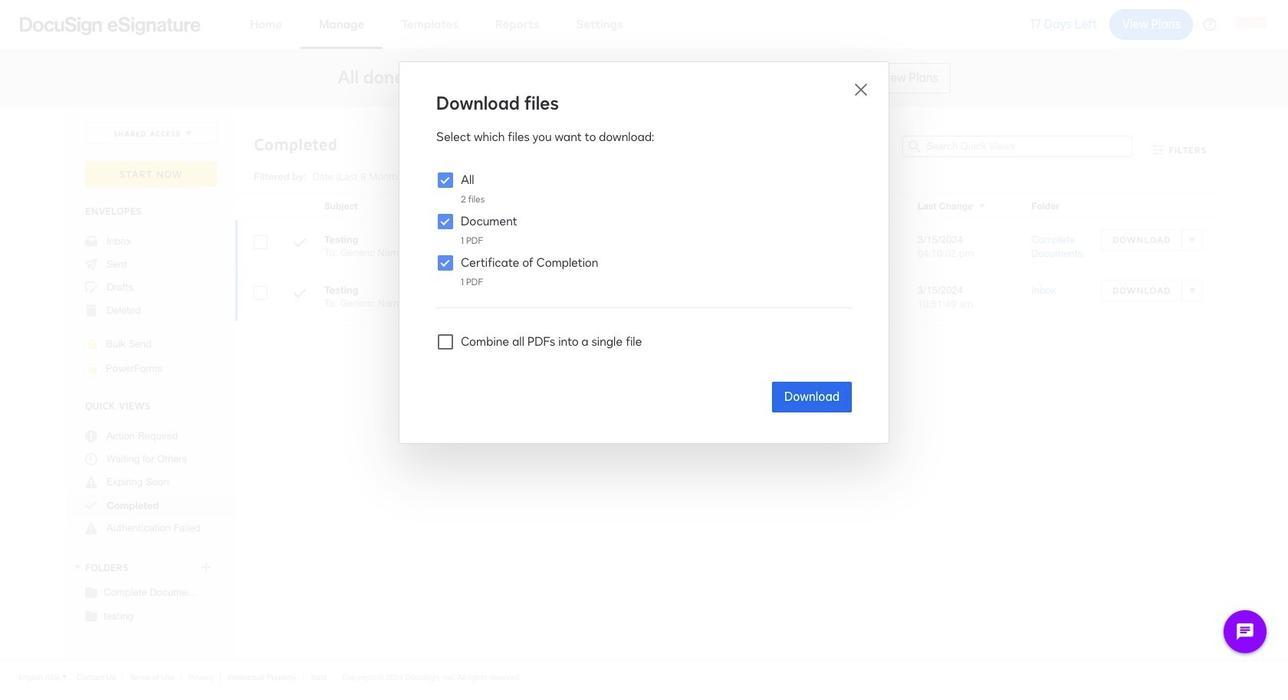 Task type: locate. For each thing, give the bounding box(es) containing it.
1 vertical spatial lock image
[[84, 360, 102, 378]]

0 vertical spatial completed image
[[294, 237, 306, 251]]

folder image
[[85, 586, 97, 598], [85, 610, 97, 622]]

1 vertical spatial completed image
[[294, 288, 306, 302]]

docusign esignature image
[[20, 16, 201, 35]]

1 vertical spatial folder image
[[85, 610, 97, 622]]

more info region
[[0, 660, 1288, 693]]

0 vertical spatial folder image
[[85, 586, 97, 598]]

completed image
[[294, 237, 306, 251], [294, 288, 306, 302]]

0 vertical spatial lock image
[[84, 335, 102, 353]]

completed image
[[85, 499, 97, 511]]

draft image
[[85, 281, 97, 294]]

alert image
[[85, 476, 97, 488]]

2 completed image from the top
[[294, 288, 306, 302]]

lock image
[[84, 335, 102, 353], [84, 360, 102, 378]]

2 lock image from the top
[[84, 360, 102, 378]]



Task type: vqa. For each thing, say whether or not it's contained in the screenshot.
first alert icon from the top
yes



Task type: describe. For each thing, give the bounding box(es) containing it.
clock image
[[85, 453, 97, 465]]

alert image
[[85, 522, 97, 534]]

inbox image
[[85, 235, 97, 248]]

view folders image
[[71, 561, 84, 573]]

1 lock image from the top
[[84, 335, 102, 353]]

1 folder image from the top
[[85, 586, 97, 598]]

sent image
[[85, 258, 97, 271]]

1 completed image from the top
[[294, 237, 306, 251]]

action required image
[[85, 430, 97, 442]]

2 folder image from the top
[[85, 610, 97, 622]]

Search Quick Views text field
[[927, 136, 1132, 156]]

trash image
[[85, 304, 97, 317]]



